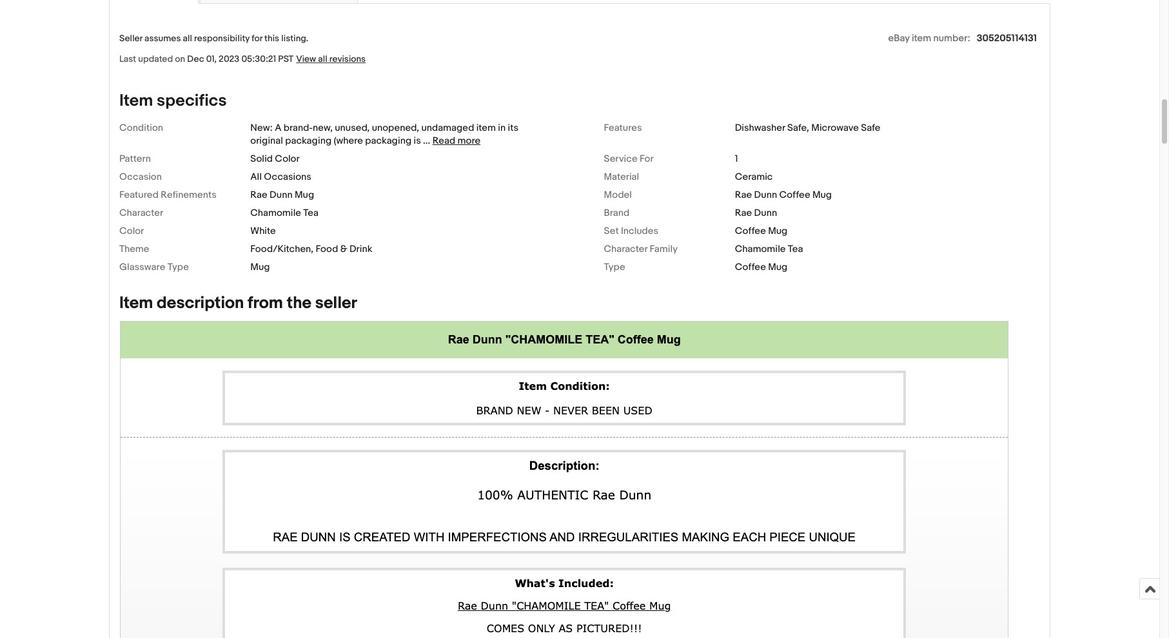 Task type: describe. For each thing, give the bounding box(es) containing it.
dishwasher safe, microwave safe
[[735, 122, 881, 134]]

dishwasher
[[735, 122, 785, 134]]

safe
[[861, 122, 881, 134]]

featured
[[119, 189, 159, 201]]

tea for character family
[[788, 243, 803, 255]]

last updated on dec 01, 2023 05:30:21 pst view all revisions
[[119, 54, 366, 64]]

white
[[250, 225, 276, 237]]

refinements
[[161, 189, 217, 201]]

1 vertical spatial color
[[119, 225, 144, 237]]

new:
[[250, 122, 273, 134]]

rae for rae dunn coffee mug
[[735, 189, 752, 201]]

rae dunn mug
[[250, 189, 314, 201]]

character for character
[[119, 207, 163, 219]]

coffee for set includes
[[735, 225, 766, 237]]

2 type from the left
[[604, 261, 625, 273]]

305205114131
[[977, 32, 1037, 44]]

item description from the seller
[[119, 293, 357, 313]]

listing.
[[281, 33, 308, 44]]

for
[[252, 33, 262, 44]]

all
[[250, 171, 262, 183]]

0 vertical spatial coffee
[[779, 189, 810, 201]]

seller
[[119, 33, 142, 44]]

2023
[[219, 54, 239, 64]]

ebay item number: 305205114131
[[888, 32, 1037, 44]]

chamomile for character
[[250, 207, 301, 219]]

a
[[275, 122, 281, 134]]

0 vertical spatial item
[[912, 32, 931, 44]]

glassware
[[119, 261, 165, 273]]

occasion
[[119, 171, 162, 183]]

brand
[[604, 207, 629, 219]]

dec
[[187, 54, 204, 64]]

character family
[[604, 243, 678, 255]]

in
[[498, 122, 506, 134]]

unopened,
[[372, 122, 419, 134]]

new: a brand-new, unused, unopened, undamaged item in its original packaging (where packaging is ...
[[250, 122, 518, 147]]

1 horizontal spatial color
[[275, 153, 300, 165]]

assumes
[[144, 33, 181, 44]]

item for item description from the seller
[[119, 293, 153, 313]]

01,
[[206, 54, 217, 64]]

0 horizontal spatial all
[[183, 33, 192, 44]]

solid color
[[250, 153, 300, 165]]

ebay
[[888, 32, 910, 44]]

safe,
[[787, 122, 809, 134]]

on
[[175, 54, 185, 64]]

dunn down the rae dunn coffee mug
[[754, 207, 777, 219]]

read more button
[[433, 135, 481, 147]]

rae for rae dunn
[[735, 207, 752, 219]]

the
[[287, 293, 311, 313]]

solid
[[250, 153, 273, 165]]

item inside new: a brand-new, unused, unopened, undamaged item in its original packaging (where packaging is ...
[[476, 122, 496, 134]]

more
[[458, 135, 481, 147]]

number:
[[933, 32, 970, 44]]

description
[[157, 293, 244, 313]]

view
[[296, 54, 316, 64]]

condition
[[119, 122, 163, 134]]

for
[[640, 153, 654, 165]]

last
[[119, 54, 136, 64]]

2 tab from the left
[[198, 0, 358, 4]]

food/kitchen, food & drink
[[250, 243, 372, 255]]

undamaged
[[421, 122, 474, 134]]

item specifics
[[119, 91, 227, 111]]

1 tab from the left
[[109, 0, 199, 4]]

set
[[604, 225, 619, 237]]



Task type: locate. For each thing, give the bounding box(es) containing it.
tea for character
[[303, 207, 318, 219]]

all right view at the left top
[[318, 54, 327, 64]]

chamomile down "rae dunn mug"
[[250, 207, 301, 219]]

dunn
[[270, 189, 293, 201], [754, 189, 777, 201], [754, 207, 777, 219]]

1 horizontal spatial tea
[[788, 243, 803, 255]]

includes
[[621, 225, 658, 237]]

1 horizontal spatial item
[[912, 32, 931, 44]]

features
[[604, 122, 642, 134]]

0 vertical spatial color
[[275, 153, 300, 165]]

0 horizontal spatial chamomile
[[250, 207, 301, 219]]

seller
[[315, 293, 357, 313]]

mug
[[295, 189, 314, 201], [812, 189, 832, 201], [768, 225, 788, 237], [250, 261, 270, 273], [768, 261, 788, 273]]

from
[[248, 293, 283, 313]]

0 horizontal spatial item
[[476, 122, 496, 134]]

1 vertical spatial chamomile tea
[[735, 243, 803, 255]]

rae
[[250, 189, 267, 201], [735, 189, 752, 201], [735, 207, 752, 219]]

character
[[119, 207, 163, 219], [604, 243, 647, 255]]

1 packaging from the left
[[285, 135, 332, 147]]

2 coffee mug from the top
[[735, 261, 788, 273]]

0 horizontal spatial tea
[[303, 207, 318, 219]]

type right glassware on the top
[[167, 261, 189, 273]]

character down featured
[[119, 207, 163, 219]]

specifics
[[157, 91, 227, 111]]

service
[[604, 153, 638, 165]]

1 horizontal spatial chamomile tea
[[735, 243, 803, 255]]

1 vertical spatial all
[[318, 54, 327, 64]]

2 item from the top
[[119, 293, 153, 313]]

tea down the rae dunn coffee mug
[[788, 243, 803, 255]]

tab up assumes at the left
[[109, 0, 199, 4]]

0 horizontal spatial color
[[119, 225, 144, 237]]

packaging down unopened,
[[365, 135, 412, 147]]

family
[[650, 243, 678, 255]]

1 coffee mug from the top
[[735, 225, 788, 237]]

0 vertical spatial character
[[119, 207, 163, 219]]

all up on
[[183, 33, 192, 44]]

its
[[508, 122, 518, 134]]

1 item from the top
[[119, 91, 153, 111]]

tab list
[[109, 0, 1050, 4]]

dunn for coffee
[[754, 189, 777, 201]]

item down glassware on the top
[[119, 293, 153, 313]]

1 vertical spatial coffee
[[735, 225, 766, 237]]

unused,
[[335, 122, 370, 134]]

character down set includes
[[604, 243, 647, 255]]

chamomile tea down rae dunn
[[735, 243, 803, 255]]

character for character family
[[604, 243, 647, 255]]

&
[[340, 243, 347, 255]]

chamomile for character family
[[735, 243, 786, 255]]

0 vertical spatial coffee mug
[[735, 225, 788, 237]]

service for
[[604, 153, 654, 165]]

0 vertical spatial tea
[[303, 207, 318, 219]]

theme
[[119, 243, 149, 255]]

model
[[604, 189, 632, 201]]

1
[[735, 153, 738, 165]]

rae for rae dunn mug
[[250, 189, 267, 201]]

glassware type
[[119, 261, 189, 273]]

brand-
[[284, 122, 313, 134]]

featured refinements
[[119, 189, 217, 201]]

coffee mug for set includes
[[735, 225, 788, 237]]

food/kitchen,
[[250, 243, 313, 255]]

drink
[[350, 243, 372, 255]]

1 horizontal spatial character
[[604, 243, 647, 255]]

item for item specifics
[[119, 91, 153, 111]]

2 packaging from the left
[[365, 135, 412, 147]]

type
[[167, 261, 189, 273], [604, 261, 625, 273]]

new,
[[313, 122, 333, 134]]

pattern
[[119, 153, 151, 165]]

coffee
[[779, 189, 810, 201], [735, 225, 766, 237], [735, 261, 766, 273]]

...
[[423, 135, 430, 147]]

tab
[[109, 0, 199, 4], [198, 0, 358, 4]]

read
[[433, 135, 455, 147]]

(where
[[334, 135, 363, 147]]

item up condition
[[119, 91, 153, 111]]

dunn down all occasions
[[270, 189, 293, 201]]

0 horizontal spatial character
[[119, 207, 163, 219]]

0 vertical spatial chamomile tea
[[250, 207, 318, 219]]

occasions
[[264, 171, 311, 183]]

rae dunn
[[735, 207, 777, 219]]

food
[[316, 243, 338, 255]]

read more
[[433, 135, 481, 147]]

coffee mug
[[735, 225, 788, 237], [735, 261, 788, 273]]

seller assumes all responsibility for this listing.
[[119, 33, 308, 44]]

1 vertical spatial coffee mug
[[735, 261, 788, 273]]

dunn for mug
[[270, 189, 293, 201]]

1 horizontal spatial packaging
[[365, 135, 412, 147]]

1 horizontal spatial all
[[318, 54, 327, 64]]

0 vertical spatial item
[[119, 91, 153, 111]]

is
[[414, 135, 421, 147]]

color
[[275, 153, 300, 165], [119, 225, 144, 237]]

packaging
[[285, 135, 332, 147], [365, 135, 412, 147]]

ceramic
[[735, 171, 773, 183]]

item
[[912, 32, 931, 44], [476, 122, 496, 134]]

2 vertical spatial coffee
[[735, 261, 766, 273]]

color up occasions at left
[[275, 153, 300, 165]]

microwave
[[811, 122, 859, 134]]

1 horizontal spatial chamomile
[[735, 243, 786, 255]]

05:30:21
[[241, 54, 276, 64]]

0 horizontal spatial chamomile tea
[[250, 207, 318, 219]]

coffee mug for type
[[735, 261, 788, 273]]

0 vertical spatial all
[[183, 33, 192, 44]]

chamomile tea for character
[[250, 207, 318, 219]]

material
[[604, 171, 639, 183]]

original
[[250, 135, 283, 147]]

chamomile down rae dunn
[[735, 243, 786, 255]]

1 vertical spatial chamomile
[[735, 243, 786, 255]]

this
[[264, 33, 279, 44]]

0 horizontal spatial packaging
[[285, 135, 332, 147]]

type down character family
[[604, 261, 625, 273]]

tab up the "this"
[[198, 0, 358, 4]]

1 type from the left
[[167, 261, 189, 273]]

packaging down brand-
[[285, 135, 332, 147]]

view all revisions link
[[294, 53, 366, 65]]

tea down "rae dunn mug"
[[303, 207, 318, 219]]

1 vertical spatial item
[[476, 122, 496, 134]]

rae dunn coffee mug
[[735, 189, 832, 201]]

chamomile tea
[[250, 207, 318, 219], [735, 243, 803, 255]]

item
[[119, 91, 153, 111], [119, 293, 153, 313]]

0 horizontal spatial type
[[167, 261, 189, 273]]

updated
[[138, 54, 173, 64]]

1 horizontal spatial type
[[604, 261, 625, 273]]

item left in on the left top of page
[[476, 122, 496, 134]]

0 vertical spatial chamomile
[[250, 207, 301, 219]]

responsibility
[[194, 33, 250, 44]]

item right ebay
[[912, 32, 931, 44]]

1 vertical spatial character
[[604, 243, 647, 255]]

pst
[[278, 54, 294, 64]]

revisions
[[329, 54, 366, 64]]

1 vertical spatial item
[[119, 293, 153, 313]]

all occasions
[[250, 171, 311, 183]]

color up theme
[[119, 225, 144, 237]]

all
[[183, 33, 192, 44], [318, 54, 327, 64]]

dunn up rae dunn
[[754, 189, 777, 201]]

set includes
[[604, 225, 658, 237]]

coffee for type
[[735, 261, 766, 273]]

1 vertical spatial tea
[[788, 243, 803, 255]]

chamomile tea down "rae dunn mug"
[[250, 207, 318, 219]]

chamomile tea for character family
[[735, 243, 803, 255]]



Task type: vqa. For each thing, say whether or not it's contained in the screenshot.


